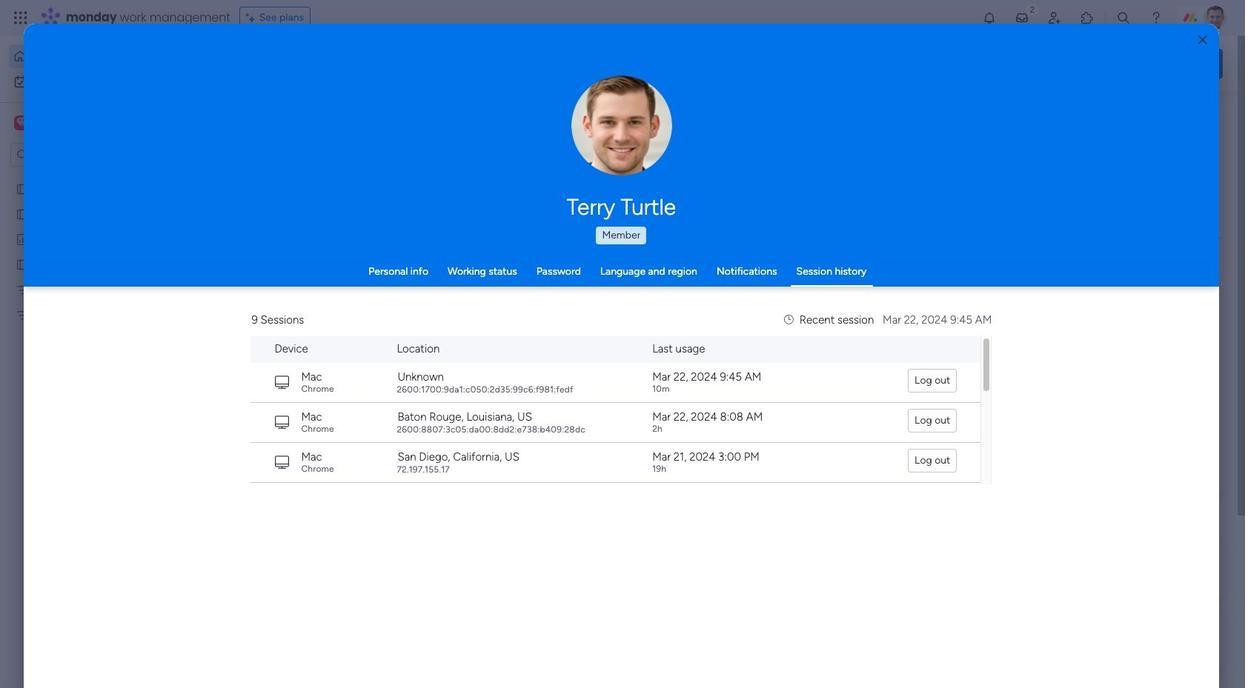 Task type: locate. For each thing, give the bounding box(es) containing it.
public board image
[[16, 257, 30, 271], [248, 271, 264, 287], [490, 271, 506, 287]]

0 vertical spatial add to favorites image
[[682, 271, 697, 286]]

list box
[[0, 173, 189, 527]]

1 public board image from the top
[[16, 182, 30, 196]]

2 image
[[1026, 1, 1039, 17]]

option
[[9, 44, 180, 68], [9, 70, 180, 93], [0, 175, 189, 178]]

terry turtle image
[[1204, 6, 1228, 30]]

0 vertical spatial option
[[9, 44, 180, 68]]

1 vertical spatial add to favorites image
[[440, 453, 454, 467]]

workspace image
[[16, 115, 27, 131]]

add to favorites image
[[924, 271, 939, 286]]

close image
[[1199, 34, 1207, 46]]

invite members image
[[1048, 10, 1062, 25]]

public dashboard image
[[732, 271, 749, 287]]

dapulse x slim image
[[1201, 107, 1219, 125]]

public board image
[[16, 182, 30, 196], [16, 207, 30, 221]]

public board image for remove from favorites image at left top
[[248, 271, 264, 287]]

1 vertical spatial public board image
[[16, 207, 30, 221]]

1 horizontal spatial public board image
[[248, 271, 264, 287]]

add to favorites image
[[682, 271, 697, 286], [440, 453, 454, 467]]

2 vertical spatial option
[[0, 175, 189, 178]]

component image
[[248, 294, 261, 307], [490, 294, 503, 307], [248, 476, 261, 489]]

0 horizontal spatial add to favorites image
[[440, 453, 454, 467]]

public dashboard image
[[16, 232, 30, 246]]

public board image for right add to favorites image
[[490, 271, 506, 287]]

update feed image
[[1015, 10, 1030, 25]]

2 public board image from the top
[[16, 207, 30, 221]]

0 vertical spatial public board image
[[16, 182, 30, 196]]

2 horizontal spatial public board image
[[490, 271, 506, 287]]



Task type: vqa. For each thing, say whether or not it's contained in the screenshot.
Help image at the top right of the page
yes



Task type: describe. For each thing, give the bounding box(es) containing it.
notifications image
[[982, 10, 997, 25]]

component image
[[732, 294, 746, 307]]

see plans image
[[246, 10, 259, 26]]

monday marketplace image
[[1080, 10, 1095, 25]]

dapulse time image
[[784, 314, 794, 327]]

1 horizontal spatial add to favorites image
[[682, 271, 697, 286]]

search everything image
[[1116, 10, 1131, 25]]

help center element
[[1001, 611, 1223, 671]]

getting started element
[[1001, 540, 1223, 600]]

workspace image
[[14, 115, 29, 131]]

Search in workspace field
[[31, 146, 124, 163]]

help image
[[1149, 10, 1164, 25]]

remove from favorites image
[[440, 271, 454, 286]]

quick search results list box
[[229, 139, 965, 517]]

0 horizontal spatial public board image
[[16, 257, 30, 271]]

1 vertical spatial option
[[9, 70, 180, 93]]

select product image
[[13, 10, 28, 25]]

workspace selection element
[[14, 114, 124, 133]]



